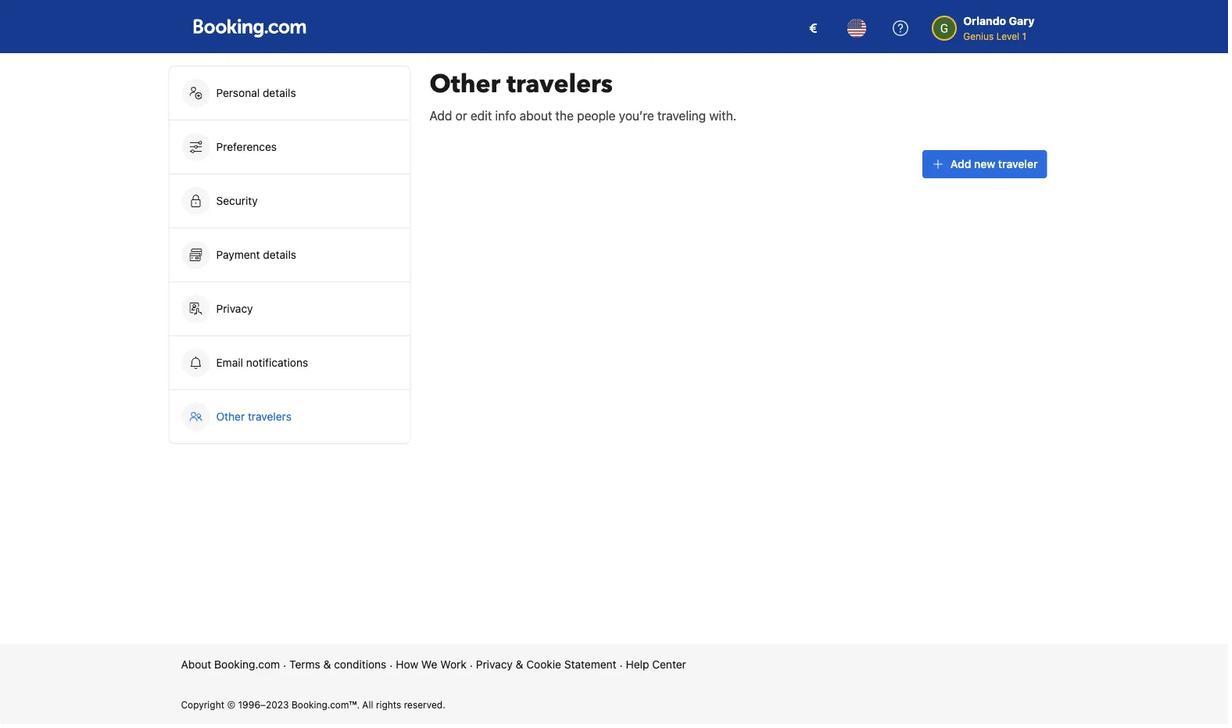 Task type: describe. For each thing, give the bounding box(es) containing it.
personal details
[[216, 86, 296, 99]]

preferences link
[[169, 120, 410, 174]]

new
[[974, 158, 996, 170]]

payment
[[216, 248, 260, 261]]

©
[[227, 699, 236, 710]]

booking.com
[[214, 658, 280, 671]]

email
[[216, 356, 243, 369]]

all
[[362, 699, 373, 710]]

with.
[[710, 108, 737, 123]]

cookie
[[527, 658, 561, 671]]

notifications
[[246, 356, 308, 369]]

about booking.com
[[181, 658, 280, 671]]

reserved.
[[404, 699, 446, 710]]

we
[[421, 658, 438, 671]]

privacy link
[[169, 282, 410, 335]]

booking.com™.
[[292, 699, 360, 710]]

details for personal details
[[263, 86, 296, 99]]

1996–2023
[[238, 699, 289, 710]]

& for privacy
[[516, 658, 524, 671]]

personal
[[216, 86, 260, 99]]

about
[[181, 658, 211, 671]]

& for terms
[[323, 658, 331, 671]]

how we work link
[[396, 657, 467, 673]]

help center link
[[626, 657, 687, 673]]

about
[[520, 108, 552, 123]]

the
[[556, 108, 574, 123]]

email notifications link
[[169, 336, 410, 389]]

security
[[216, 194, 258, 207]]

security link
[[169, 174, 410, 228]]

work
[[441, 658, 467, 671]]

copyright
[[181, 699, 224, 710]]

terms
[[289, 658, 321, 671]]

add new traveler button
[[923, 150, 1048, 178]]

details for payment details
[[263, 248, 296, 261]]

people
[[577, 108, 616, 123]]

how we work
[[396, 658, 467, 671]]

€
[[810, 21, 817, 36]]

orlando gary genius level 1
[[964, 14, 1035, 41]]

help
[[626, 658, 649, 671]]

gary
[[1009, 14, 1035, 27]]

privacy & cookie statement link
[[476, 657, 617, 673]]

add inside dropdown button
[[951, 158, 972, 170]]

center
[[652, 658, 687, 671]]

how
[[396, 658, 419, 671]]

info
[[495, 108, 516, 123]]



Task type: locate. For each thing, give the bounding box(es) containing it.
preferences
[[216, 140, 277, 153]]

privacy for privacy
[[216, 302, 253, 315]]

2 & from the left
[[516, 658, 524, 671]]

1 horizontal spatial travelers
[[507, 67, 613, 101]]

traveler
[[999, 158, 1038, 170]]

0 vertical spatial details
[[263, 86, 296, 99]]

&
[[323, 658, 331, 671], [516, 658, 524, 671]]

payment details
[[216, 248, 299, 261]]

0 horizontal spatial add
[[430, 108, 452, 123]]

add
[[430, 108, 452, 123], [951, 158, 972, 170]]

1 vertical spatial privacy
[[476, 658, 513, 671]]

terms & conditions
[[289, 658, 387, 671]]

1 vertical spatial add
[[951, 158, 972, 170]]

payment details link
[[169, 228, 410, 282]]

1 vertical spatial travelers
[[248, 410, 292, 423]]

orlando
[[964, 14, 1007, 27]]

travelers inside other travelers add or edit info about the people you're traveling with.
[[507, 67, 613, 101]]

privacy
[[216, 302, 253, 315], [476, 658, 513, 671]]

conditions
[[334, 658, 387, 671]]

1 & from the left
[[323, 658, 331, 671]]

travelers inside other travelers link
[[248, 410, 292, 423]]

add new traveler
[[951, 158, 1038, 170]]

other inside other travelers link
[[216, 410, 245, 423]]

add left 'or'
[[430, 108, 452, 123]]

other down email
[[216, 410, 245, 423]]

other for other travelers add or edit info about the people you're traveling with.
[[430, 67, 501, 101]]

details right personal
[[263, 86, 296, 99]]

terms & conditions link
[[289, 657, 387, 673]]

1 horizontal spatial other
[[430, 67, 501, 101]]

add inside other travelers add or edit info about the people you're traveling with.
[[430, 108, 452, 123]]

details right "payment"
[[263, 248, 296, 261]]

1 horizontal spatial add
[[951, 158, 972, 170]]

privacy right work
[[476, 658, 513, 671]]

0 vertical spatial add
[[430, 108, 452, 123]]

0 vertical spatial travelers
[[507, 67, 613, 101]]

privacy for privacy & cookie statement
[[476, 658, 513, 671]]

you're
[[619, 108, 654, 123]]

0 horizontal spatial travelers
[[248, 410, 292, 423]]

about booking.com link
[[181, 657, 280, 673]]

& right the terms
[[323, 658, 331, 671]]

privacy down "payment"
[[216, 302, 253, 315]]

2 details from the top
[[263, 248, 296, 261]]

1
[[1022, 30, 1027, 41]]

other travelers link
[[169, 390, 410, 443]]

privacy & cookie statement
[[476, 658, 617, 671]]

or
[[456, 108, 467, 123]]

other travelers add or edit info about the people you're traveling with.
[[430, 67, 737, 123]]

rights
[[376, 699, 401, 710]]

1 horizontal spatial &
[[516, 658, 524, 671]]

1 details from the top
[[263, 86, 296, 99]]

€ button
[[795, 9, 832, 47]]

0 horizontal spatial other
[[216, 410, 245, 423]]

privacy inside privacy link
[[216, 302, 253, 315]]

other
[[430, 67, 501, 101], [216, 410, 245, 423]]

add left new
[[951, 158, 972, 170]]

0 vertical spatial privacy
[[216, 302, 253, 315]]

1 vertical spatial other
[[216, 410, 245, 423]]

travelers up the at top left
[[507, 67, 613, 101]]

level
[[997, 30, 1020, 41]]

traveling
[[658, 108, 706, 123]]

0 vertical spatial other
[[430, 67, 501, 101]]

privacy inside privacy & cookie statement link
[[476, 658, 513, 671]]

travelers
[[507, 67, 613, 101], [248, 410, 292, 423]]

travelers for other travelers
[[248, 410, 292, 423]]

0 horizontal spatial privacy
[[216, 302, 253, 315]]

other up 'or'
[[430, 67, 501, 101]]

other for other travelers
[[216, 410, 245, 423]]

copyright © 1996–2023 booking.com™. all rights reserved.
[[181, 699, 446, 710]]

& left "cookie"
[[516, 658, 524, 671]]

travelers down notifications
[[248, 410, 292, 423]]

genius
[[964, 30, 994, 41]]

details
[[263, 86, 296, 99], [263, 248, 296, 261]]

1 vertical spatial details
[[263, 248, 296, 261]]

other travelers
[[216, 410, 292, 423]]

0 horizontal spatial &
[[323, 658, 331, 671]]

other inside other travelers add or edit info about the people you're traveling with.
[[430, 67, 501, 101]]

email notifications
[[216, 356, 308, 369]]

travelers for other travelers add or edit info about the people you're traveling with.
[[507, 67, 613, 101]]

personal details link
[[169, 66, 410, 120]]

1 horizontal spatial privacy
[[476, 658, 513, 671]]

edit
[[471, 108, 492, 123]]

help center
[[626, 658, 687, 671]]

statement
[[564, 658, 617, 671]]



Task type: vqa. For each thing, say whether or not it's contained in the screenshot.
Edit dropdown button associated with Language
no



